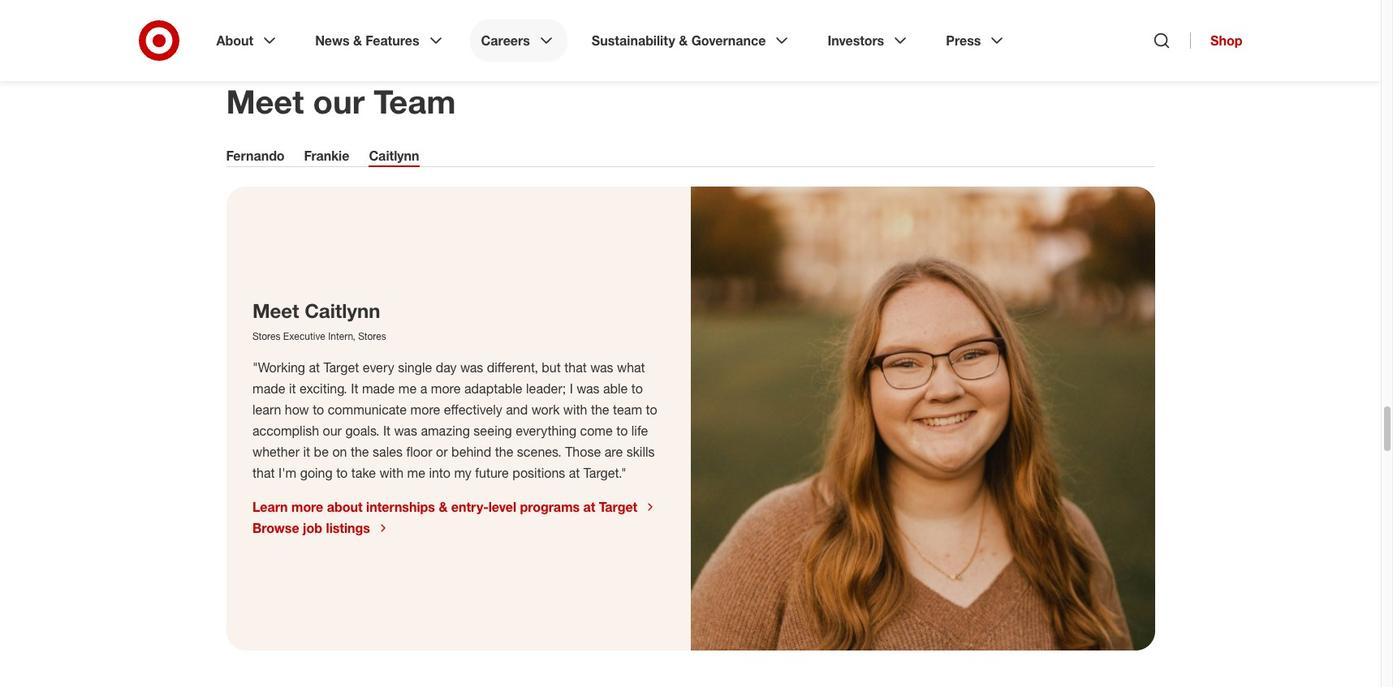 Task type: locate. For each thing, give the bounding box(es) containing it.
0 horizontal spatial made
[[252, 381, 285, 397]]

1 horizontal spatial it
[[303, 444, 310, 461]]

frankie
[[304, 148, 350, 164]]

that up i
[[564, 360, 587, 376]]

meet inside meet caitlynn stores executive intern, stores
[[252, 299, 299, 323]]

that left "i'm"
[[252, 466, 275, 482]]

are
[[604, 444, 623, 461]]

learn
[[252, 500, 288, 516]]

at down those
[[569, 466, 580, 482]]

& left governance
[[679, 32, 688, 49]]

the up come
[[591, 402, 609, 418]]

browse job listings link
[[252, 521, 389, 537]]

that
[[564, 360, 587, 376], [252, 466, 275, 482]]

meet up fernando
[[226, 82, 304, 121]]

going
[[300, 466, 332, 482]]

meet
[[226, 82, 304, 121], [252, 299, 299, 323]]

a
[[420, 381, 427, 397]]

day
[[435, 360, 456, 376]]

job
[[303, 521, 322, 537]]

1 horizontal spatial made
[[362, 381, 395, 397]]

& inside "link"
[[353, 32, 362, 49]]

adaptable
[[464, 381, 522, 397]]

those
[[565, 444, 601, 461]]

on
[[332, 444, 347, 461]]

everything
[[515, 423, 576, 440]]

sustainability & governance link
[[581, 19, 804, 62]]

1 vertical spatial our
[[322, 423, 341, 440]]

0 horizontal spatial &
[[353, 32, 362, 49]]

news & features
[[315, 32, 420, 49]]

0 horizontal spatial at
[[309, 360, 320, 376]]

target."
[[583, 466, 626, 482]]

0 vertical spatial it
[[351, 381, 358, 397]]

more down a
[[410, 402, 440, 418]]

1 horizontal spatial that
[[564, 360, 587, 376]]

whether
[[252, 444, 299, 461]]

i'm
[[278, 466, 296, 482]]

our
[[313, 82, 365, 121], [322, 423, 341, 440]]

executive
[[283, 331, 325, 343]]

me left a
[[398, 381, 416, 397]]

0 vertical spatial me
[[398, 381, 416, 397]]

& for news
[[353, 32, 362, 49]]

at
[[309, 360, 320, 376], [569, 466, 580, 482], [583, 500, 595, 516]]

1 vertical spatial at
[[569, 466, 580, 482]]

0 vertical spatial meet
[[226, 82, 304, 121]]

at down the target."
[[583, 500, 595, 516]]

or
[[436, 444, 448, 461]]

made
[[252, 381, 285, 397], [362, 381, 395, 397]]

caitlynn up intern,
[[304, 299, 380, 323]]

news
[[315, 32, 350, 49]]

the down seeing
[[495, 444, 513, 461]]

was up able
[[590, 360, 613, 376]]

meet our team
[[226, 82, 456, 121]]

caitlynn
[[369, 148, 420, 164], [304, 299, 380, 323]]

0 vertical spatial with
[[563, 402, 587, 418]]

more down "day"
[[431, 381, 461, 397]]

1 vertical spatial meet
[[252, 299, 299, 323]]

fernando
[[226, 148, 285, 164]]

our up on
[[322, 423, 341, 440]]

caitlynn down team
[[369, 148, 420, 164]]

& right news
[[353, 32, 362, 49]]

about link
[[205, 19, 291, 62]]

scenes.
[[517, 444, 561, 461]]

our up frankie
[[313, 82, 365, 121]]

0 vertical spatial more
[[431, 381, 461, 397]]

behind
[[451, 444, 491, 461]]

& inside learn more about internships & entry-level programs at target browse job listings
[[438, 500, 447, 516]]

1 vertical spatial target
[[599, 500, 637, 516]]

target inside learn more about internships & entry-level programs at target browse job listings
[[599, 500, 637, 516]]

0 horizontal spatial with
[[379, 466, 403, 482]]

it up communicate
[[351, 381, 358, 397]]

0 horizontal spatial it
[[289, 381, 296, 397]]

the
[[591, 402, 609, 418], [350, 444, 369, 461], [495, 444, 513, 461]]

with down i
[[563, 402, 587, 418]]

amazing
[[421, 423, 470, 440]]

shop
[[1211, 32, 1243, 49]]

stores right intern,
[[358, 331, 386, 343]]

and
[[506, 402, 528, 418]]

floor
[[406, 444, 432, 461]]

level
[[488, 500, 516, 516]]

frankie link
[[304, 148, 350, 167]]

1 horizontal spatial &
[[438, 500, 447, 516]]

listings
[[326, 521, 370, 537]]

&
[[353, 32, 362, 49], [679, 32, 688, 49], [438, 500, 447, 516]]

0 horizontal spatial stores
[[252, 331, 280, 343]]

skills
[[626, 444, 655, 461]]

target
[[323, 360, 359, 376], [599, 500, 637, 516]]

about
[[216, 32, 253, 49]]

careers
[[481, 32, 530, 49]]

shop link
[[1191, 32, 1243, 49]]

how
[[284, 402, 309, 418]]

it up how
[[289, 381, 296, 397]]

goals.
[[345, 423, 379, 440]]

0 vertical spatial it
[[289, 381, 296, 397]]

2 made from the left
[[362, 381, 395, 397]]

at inside learn more about internships & entry-level programs at target browse job listings
[[583, 500, 595, 516]]

2 horizontal spatial the
[[591, 402, 609, 418]]

the right on
[[350, 444, 369, 461]]

made down every on the bottom of page
[[362, 381, 395, 397]]

stores up "working
[[252, 331, 280, 343]]

it left be
[[303, 444, 310, 461]]

press
[[946, 32, 981, 49]]

2 vertical spatial more
[[291, 500, 323, 516]]

target up exciting.
[[323, 360, 359, 376]]

1 vertical spatial caitlynn
[[304, 299, 380, 323]]

1 horizontal spatial the
[[495, 444, 513, 461]]

our inside "working at target every single day was different, but that was what made it exciting. it made me a more adaptable leader; i was able to learn how to communicate more effectively and work with the team to accomplish our goals. it was amazing seeing everything come to life whether it be on the sales floor or behind the scenes. those are skills that i'm going to take with me into my future positions at target."
[[322, 423, 341, 440]]

it
[[351, 381, 358, 397], [383, 423, 390, 440]]

2 horizontal spatial &
[[679, 32, 688, 49]]

headshot of caitlynn image
[[691, 187, 1155, 652]]

0 vertical spatial caitlynn
[[369, 148, 420, 164]]

i
[[569, 381, 573, 397]]

at up exciting.
[[309, 360, 320, 376]]

1 horizontal spatial stores
[[358, 331, 386, 343]]

it up "sales"
[[383, 423, 390, 440]]

into
[[429, 466, 450, 482]]

more
[[431, 381, 461, 397], [410, 402, 440, 418], [291, 500, 323, 516]]

target down the target."
[[599, 500, 637, 516]]

0 horizontal spatial that
[[252, 466, 275, 482]]

2 horizontal spatial at
[[583, 500, 595, 516]]

meet up executive
[[252, 299, 299, 323]]

meet caitlynn stores executive intern, stores
[[252, 299, 386, 343]]

made up learn
[[252, 381, 285, 397]]

to right able
[[631, 381, 643, 397]]

was
[[460, 360, 483, 376], [590, 360, 613, 376], [576, 381, 599, 397], [394, 423, 417, 440]]

& left entry-
[[438, 500, 447, 516]]

1 stores from the left
[[252, 331, 280, 343]]

me down floor
[[407, 466, 425, 482]]

single
[[398, 360, 432, 376]]

intern,
[[328, 331, 355, 343]]

caitlynn inside meet caitlynn stores executive intern, stores
[[304, 299, 380, 323]]

every
[[362, 360, 394, 376]]

with down "sales"
[[379, 466, 403, 482]]

to
[[631, 381, 643, 397], [312, 402, 324, 418], [646, 402, 657, 418], [616, 423, 628, 440], [336, 466, 347, 482]]

1 made from the left
[[252, 381, 285, 397]]

1 horizontal spatial target
[[599, 500, 637, 516]]

1 vertical spatial me
[[407, 466, 425, 482]]

1 horizontal spatial it
[[383, 423, 390, 440]]

communicate
[[327, 402, 407, 418]]

0 horizontal spatial target
[[323, 360, 359, 376]]

it
[[289, 381, 296, 397], [303, 444, 310, 461]]

me
[[398, 381, 416, 397], [407, 466, 425, 482]]

more up job
[[291, 500, 323, 516]]

1 horizontal spatial at
[[569, 466, 580, 482]]

2 vertical spatial at
[[583, 500, 595, 516]]

stores
[[252, 331, 280, 343], [358, 331, 386, 343]]

future
[[475, 466, 509, 482]]

about
[[327, 500, 362, 516]]

was right i
[[576, 381, 599, 397]]

0 vertical spatial target
[[323, 360, 359, 376]]

press link
[[935, 19, 1019, 62]]



Task type: vqa. For each thing, say whether or not it's contained in the screenshot.
News & Features The latest from your happy place.
no



Task type: describe. For each thing, give the bounding box(es) containing it.
seeing
[[473, 423, 512, 440]]

team
[[613, 402, 642, 418]]

1 vertical spatial with
[[379, 466, 403, 482]]

0 horizontal spatial the
[[350, 444, 369, 461]]

internships
[[366, 500, 435, 516]]

to down on
[[336, 466, 347, 482]]

fernando link
[[226, 148, 285, 167]]

to left "life"
[[616, 423, 628, 440]]

exciting.
[[299, 381, 347, 397]]

1 vertical spatial it
[[303, 444, 310, 461]]

caitlynn tab panel
[[226, 187, 1155, 652]]

caitlynn inside meet our team tab list
[[369, 148, 420, 164]]

come
[[580, 423, 613, 440]]

learn more about internships & entry-level programs at target link
[[252, 500, 657, 516]]

to right team
[[646, 402, 657, 418]]

team
[[374, 82, 456, 121]]

but
[[542, 360, 561, 376]]

caitlynn link
[[369, 148, 420, 167]]

& for sustainability
[[679, 32, 688, 49]]

meet our team tab list
[[226, 148, 1155, 167]]

0 vertical spatial at
[[309, 360, 320, 376]]

governance
[[692, 32, 766, 49]]

meet for meet caitlynn stores executive intern, stores
[[252, 299, 299, 323]]

careers link
[[470, 19, 568, 62]]

news & features link
[[304, 19, 457, 62]]

entry-
[[451, 500, 488, 516]]

"working at target every single day was different, but that was what made it exciting. it made me a more adaptable leader; i was able to learn how to communicate more effectively and work with the team to accomplish our goals. it was amazing seeing everything come to life whether it be on the sales floor or behind the scenes. those are skills that i'm going to take with me into my future positions at target."
[[252, 360, 657, 482]]

positions
[[512, 466, 565, 482]]

1 vertical spatial that
[[252, 466, 275, 482]]

different,
[[487, 360, 538, 376]]

was right "day"
[[460, 360, 483, 376]]

0 vertical spatial that
[[564, 360, 587, 376]]

leader;
[[526, 381, 566, 397]]

take
[[351, 466, 376, 482]]

was up floor
[[394, 423, 417, 440]]

be
[[313, 444, 328, 461]]

2 stores from the left
[[358, 331, 386, 343]]

what
[[617, 360, 645, 376]]

browse
[[252, 521, 299, 537]]

sustainability & governance
[[592, 32, 766, 49]]

0 vertical spatial our
[[313, 82, 365, 121]]

learn
[[252, 402, 281, 418]]

my
[[454, 466, 471, 482]]

sales
[[372, 444, 402, 461]]

0 horizontal spatial it
[[351, 381, 358, 397]]

investors
[[828, 32, 885, 49]]

target inside "working at target every single day was different, but that was what made it exciting. it made me a more adaptable leader; i was able to learn how to communicate more effectively and work with the team to accomplish our goals. it was amazing seeing everything come to life whether it be on the sales floor or behind the scenes. those are skills that i'm going to take with me into my future positions at target."
[[323, 360, 359, 376]]

1 vertical spatial more
[[410, 402, 440, 418]]

programs
[[520, 500, 580, 516]]

accomplish
[[252, 423, 319, 440]]

"working
[[252, 360, 305, 376]]

able
[[603, 381, 628, 397]]

sustainability
[[592, 32, 675, 49]]

life
[[631, 423, 648, 440]]

1 vertical spatial it
[[383, 423, 390, 440]]

effectively
[[444, 402, 502, 418]]

1 horizontal spatial with
[[563, 402, 587, 418]]

investors link
[[817, 19, 922, 62]]

learn more about internships & entry-level programs at target browse job listings
[[252, 500, 637, 537]]

work
[[531, 402, 559, 418]]

features
[[366, 32, 420, 49]]

to right how
[[312, 402, 324, 418]]

more inside learn more about internships & entry-level programs at target browse job listings
[[291, 500, 323, 516]]

meet for meet our team
[[226, 82, 304, 121]]



